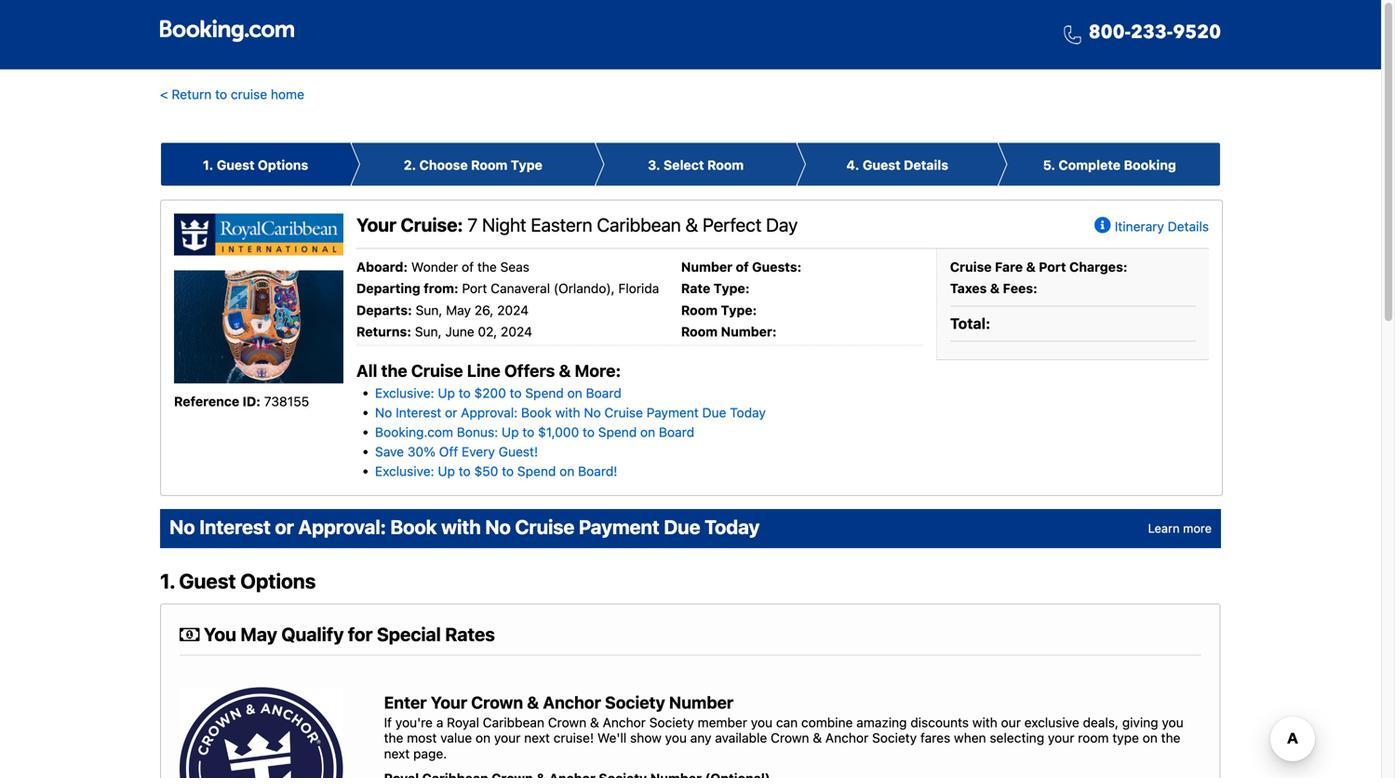 Task type: describe. For each thing, give the bounding box(es) containing it.
our
[[1001, 715, 1021, 730]]

all the cruise line offers & more: exclusive: up to $200 to spend on board no interest or approval: book with no cruise payment due today booking.com bonus: up to $1,000 to spend on board save 30% off every guest! exclusive: up to $50 to spend on board!
[[357, 361, 766, 479]]

select
[[664, 157, 704, 173]]

1 vertical spatial 1.
[[160, 569, 175, 593]]

more:
[[575, 361, 621, 381]]

1 vertical spatial 2024
[[501, 324, 532, 339]]

you're
[[395, 715, 433, 730]]

< return to cruise home
[[160, 87, 304, 102]]

june
[[445, 324, 474, 339]]

on up no interest or approval: book with no cruise payment due today link
[[568, 386, 583, 401]]

fees:
[[1003, 281, 1038, 296]]

& up if you're a royal caribbean crown & anchor society
[[527, 693, 539, 713]]

you may qualify for special rates
[[200, 623, 495, 645]]

royal
[[447, 715, 479, 730]]

5. complete booking
[[1043, 157, 1177, 173]]

0 vertical spatial 1. guest options
[[203, 157, 308, 173]]

taxes
[[950, 281, 987, 296]]

$1,000
[[538, 425, 579, 440]]

deals,
[[1083, 715, 1119, 730]]

(orlando),
[[554, 281, 615, 296]]

type
[[1113, 730, 1139, 746]]

amazing
[[857, 715, 907, 730]]

to up guest!
[[523, 425, 535, 440]]

interest inside all the cruise line offers & more: exclusive: up to $200 to spend on board no interest or approval: book with no cruise payment due today booking.com bonus: up to $1,000 to spend on board save 30% off every guest! exclusive: up to $50 to spend on board!
[[396, 405, 442, 420]]

perfect
[[703, 214, 762, 236]]

approval: inside all the cruise line offers & more: exclusive: up to $200 to spend on board no interest or approval: book with no cruise payment due today booking.com bonus: up to $1,000 to spend on board save 30% off every guest! exclusive: up to $50 to spend on board!
[[461, 405, 518, 420]]

<
[[160, 87, 168, 102]]

0 horizontal spatial details
[[904, 157, 949, 173]]

the inside fares when selecting your room type on the next page.
[[1161, 730, 1181, 746]]

available
[[715, 730, 767, 746]]

1 vertical spatial sun,
[[415, 324, 442, 339]]

special
[[377, 623, 441, 645]]

738155
[[264, 394, 309, 409]]

1 vertical spatial number
[[669, 693, 734, 713]]

money image
[[180, 626, 200, 644]]

wonder of the seas image
[[174, 270, 344, 383]]

reference id: 738155
[[174, 394, 309, 409]]

rate
[[681, 281, 711, 296]]

guest!
[[499, 444, 538, 460]]

home
[[271, 87, 304, 102]]

$50
[[474, 464, 498, 479]]

number of guests: rate type: room type: room number:
[[681, 259, 802, 339]]

member
[[698, 715, 748, 730]]

enter
[[384, 693, 427, 713]]

no interest or approval: book with no cruise payment due today link
[[375, 405, 766, 420]]

233-
[[1131, 19, 1173, 45]]

choose
[[420, 157, 468, 173]]

0 vertical spatial spend
[[525, 386, 564, 401]]

of inside 'aboard: wonder of the seas departing from: port canaveral (orlando), florida departs: sun, may 26, 2024 returns: sun, june 02, 2024'
[[462, 259, 474, 275]]

1 vertical spatial approval:
[[298, 515, 386, 539]]

1 vertical spatial spend
[[598, 425, 637, 440]]

when
[[954, 730, 986, 746]]

learn more
[[1148, 521, 1212, 535]]

today inside all the cruise line offers & more: exclusive: up to $200 to spend on board no interest or approval: book with no cruise payment due today booking.com bonus: up to $1,000 to spend on board save 30% off every guest! exclusive: up to $50 to spend on board!
[[730, 405, 766, 420]]

1 vertical spatial up
[[502, 425, 519, 440]]

1 vertical spatial today
[[705, 515, 760, 539]]

your cruise: 7 night eastern caribbean & perfect day
[[357, 214, 798, 236]]

fares
[[921, 730, 951, 746]]

show
[[630, 730, 662, 746]]

booking.com bonus: up to $1,000 to spend on board link
[[375, 425, 695, 440]]

0 vertical spatial type:
[[714, 281, 750, 296]]

to right "$50"
[[502, 464, 514, 479]]

page.
[[413, 746, 447, 761]]

all
[[357, 361, 377, 381]]

value
[[441, 730, 472, 746]]

night
[[482, 214, 526, 236]]

0 vertical spatial options
[[258, 157, 308, 173]]

room
[[1078, 730, 1109, 746]]

royal caribbean image
[[174, 214, 344, 255]]

1 vertical spatial due
[[664, 515, 701, 539]]

learn more link
[[1148, 521, 1212, 535]]

cruise inside cruise fare & port charges: taxes & fees:
[[950, 259, 992, 275]]

1 horizontal spatial caribbean
[[597, 214, 681, 236]]

2 exclusive: from the top
[[375, 464, 434, 479]]

1 horizontal spatial anchor
[[603, 715, 646, 730]]

2.
[[404, 157, 416, 173]]

port inside cruise fare & port charges: taxes & fees:
[[1039, 259, 1066, 275]]

0 horizontal spatial book
[[390, 515, 437, 539]]

02,
[[478, 324, 497, 339]]

your inside member you can combine amazing discounts with our exclusive deals, giving you the most value on your next cruise! we'll show you any available
[[494, 730, 521, 746]]

departs:
[[357, 302, 412, 318]]

florida
[[619, 281, 659, 296]]

0 horizontal spatial crown
[[471, 693, 523, 713]]

1 vertical spatial details
[[1168, 219, 1209, 234]]

departing
[[357, 281, 421, 296]]

if you're a royal caribbean crown & anchor society
[[384, 715, 694, 730]]

every
[[462, 444, 495, 460]]

or inside all the cruise line offers & more: exclusive: up to $200 to spend on board no interest or approval: book with no cruise payment due today booking.com bonus: up to $1,000 to spend on board save 30% off every guest! exclusive: up to $50 to spend on board!
[[445, 405, 457, 420]]

member you can combine amazing discounts with our exclusive deals, giving you the most value on your next cruise! we'll show you any available
[[384, 715, 1184, 746]]

aboard:
[[357, 259, 408, 275]]

any
[[690, 730, 712, 746]]

selecting
[[990, 730, 1045, 746]]

1 horizontal spatial you
[[751, 715, 773, 730]]

& down the combine
[[813, 730, 822, 746]]

& left "fees:"
[[990, 281, 1000, 296]]

4.
[[847, 157, 860, 173]]

& left perfect
[[686, 214, 698, 236]]

guest for guest details
[[863, 157, 901, 173]]

with inside member you can combine amazing discounts with our exclusive deals, giving you the most value on your next cruise! we'll show you any available
[[973, 715, 998, 730]]

with inside all the cruise line offers & more: exclusive: up to $200 to spend on board no interest or approval: book with no cruise payment due today booking.com bonus: up to $1,000 to spend on board save 30% off every guest! exclusive: up to $50 to spend on board!
[[555, 405, 580, 420]]

0 horizontal spatial board
[[586, 386, 622, 401]]

26,
[[475, 302, 494, 318]]

itinerary
[[1115, 219, 1165, 234]]

for
[[348, 623, 373, 645]]

no interest or approval: book with no cruise payment due today
[[169, 515, 760, 539]]

most
[[407, 730, 437, 746]]

$200
[[474, 386, 506, 401]]

next inside fares when selecting your room type on the next page.
[[384, 746, 410, 761]]

eastern
[[531, 214, 593, 236]]

3.
[[648, 157, 660, 173]]

booking.com
[[375, 425, 453, 440]]

800-
[[1089, 19, 1131, 45]]

1 exclusive: from the top
[[375, 386, 434, 401]]



Task type: vqa. For each thing, say whether or not it's contained in the screenshot.
bottommost Recommended Cruise
no



Task type: locate. For each thing, give the bounding box(es) containing it.
3. select room
[[648, 157, 744, 173]]

0 vertical spatial due
[[702, 405, 727, 420]]

1 vertical spatial exclusive:
[[375, 464, 434, 479]]

your
[[494, 730, 521, 746], [1048, 730, 1075, 746]]

cruise
[[950, 259, 992, 275], [411, 361, 463, 381], [605, 405, 643, 420], [515, 515, 575, 539]]

today
[[730, 405, 766, 420], [705, 515, 760, 539]]

we'll
[[598, 730, 627, 746]]

you right giving
[[1162, 715, 1184, 730]]

1 horizontal spatial details
[[1168, 219, 1209, 234]]

0 horizontal spatial caribbean
[[483, 715, 545, 730]]

total:
[[950, 314, 991, 332]]

booking.com home image
[[160, 19, 294, 43]]

& left more:
[[559, 361, 571, 381]]

may
[[446, 302, 471, 318], [241, 623, 277, 645]]

you left can
[[751, 715, 773, 730]]

offers
[[505, 361, 555, 381]]

save
[[375, 444, 404, 460]]

the down if
[[384, 730, 403, 746]]

< return to cruise home link
[[160, 87, 304, 102]]

of right "wonder"
[[462, 259, 474, 275]]

the left seas at the left top of page
[[477, 259, 497, 275]]

& up "we'll"
[[590, 715, 599, 730]]

off
[[439, 444, 458, 460]]

type: right rate at the top of the page
[[714, 281, 750, 296]]

book down 30%
[[390, 515, 437, 539]]

may up june
[[446, 302, 471, 318]]

0 vertical spatial up
[[438, 386, 455, 401]]

1 horizontal spatial book
[[521, 405, 552, 420]]

1 vertical spatial may
[[241, 623, 277, 645]]

0 horizontal spatial approval:
[[298, 515, 386, 539]]

2 vertical spatial up
[[438, 464, 455, 479]]

type:
[[714, 281, 750, 296], [721, 302, 757, 318]]

to left $200
[[459, 386, 471, 401]]

& right fare
[[1026, 259, 1036, 275]]

0 horizontal spatial with
[[441, 515, 481, 539]]

canaveral
[[491, 281, 550, 296]]

board!
[[578, 464, 618, 479]]

1 horizontal spatial port
[[1039, 259, 1066, 275]]

1 of from the left
[[462, 259, 474, 275]]

approval: down save
[[298, 515, 386, 539]]

itinerary details link
[[1095, 214, 1209, 240]]

800-233-9520
[[1089, 19, 1221, 45]]

1 horizontal spatial 1.
[[203, 157, 213, 173]]

with up $1,000 at left bottom
[[555, 405, 580, 420]]

1 vertical spatial 1. guest options
[[160, 569, 316, 593]]

1 horizontal spatial due
[[702, 405, 727, 420]]

0 vertical spatial today
[[730, 405, 766, 420]]

anchor up "we'll"
[[603, 715, 646, 730]]

crown down can
[[771, 730, 809, 746]]

1 vertical spatial your
[[431, 693, 467, 713]]

1 horizontal spatial your
[[431, 693, 467, 713]]

0 vertical spatial number
[[681, 259, 733, 275]]

0 vertical spatial book
[[521, 405, 552, 420]]

2 vertical spatial spend
[[517, 464, 556, 479]]

giving
[[1123, 715, 1159, 730]]

the
[[477, 259, 497, 275], [381, 361, 407, 381], [384, 730, 403, 746], [1161, 730, 1181, 746]]

exclusive: up 'booking.com'
[[375, 386, 434, 401]]

exclusive
[[1025, 715, 1080, 730]]

your down exclusive
[[1048, 730, 1075, 746]]

complete
[[1059, 157, 1121, 173]]

port right fare
[[1039, 259, 1066, 275]]

1 horizontal spatial crown
[[548, 715, 587, 730]]

sun, down from:
[[416, 302, 443, 318]]

no
[[375, 405, 392, 420], [584, 405, 601, 420], [169, 515, 195, 539], [485, 515, 511, 539]]

0 vertical spatial or
[[445, 405, 457, 420]]

info circle image
[[1095, 217, 1115, 236]]

may inside 'aboard: wonder of the seas departing from: port canaveral (orlando), florida departs: sun, may 26, 2024 returns: sun, june 02, 2024'
[[446, 302, 471, 318]]

on down no interest or approval: book with no cruise payment due today link
[[640, 425, 656, 440]]

port up 26,
[[462, 281, 487, 296]]

up up guest!
[[502, 425, 519, 440]]

1 vertical spatial or
[[275, 515, 294, 539]]

&
[[686, 214, 698, 236], [1026, 259, 1036, 275], [990, 281, 1000, 296], [559, 361, 571, 381], [527, 693, 539, 713], [590, 715, 599, 730], [813, 730, 822, 746]]

0 horizontal spatial due
[[664, 515, 701, 539]]

crown up cruise!
[[548, 715, 587, 730]]

0 horizontal spatial interest
[[199, 515, 271, 539]]

rates
[[445, 623, 495, 645]]

charges:
[[1070, 259, 1128, 275]]

guest
[[217, 157, 255, 173], [863, 157, 901, 173], [179, 569, 236, 593]]

to down no interest or approval: book with no cruise payment due today link
[[583, 425, 595, 440]]

options
[[258, 157, 308, 173], [240, 569, 316, 593]]

0 horizontal spatial 1.
[[160, 569, 175, 593]]

crown up royal
[[471, 693, 523, 713]]

1 vertical spatial with
[[441, 515, 481, 539]]

the right all
[[381, 361, 407, 381]]

0 horizontal spatial you
[[665, 730, 687, 746]]

2024
[[497, 302, 529, 318], [501, 324, 532, 339]]

on down giving
[[1143, 730, 1158, 746]]

1 horizontal spatial or
[[445, 405, 457, 420]]

2024 down canaveral
[[497, 302, 529, 318]]

2 your from the left
[[1048, 730, 1075, 746]]

0 horizontal spatial anchor
[[543, 693, 601, 713]]

0 horizontal spatial may
[[241, 623, 277, 645]]

book up booking.com bonus: up to $1,000 to spend on board link
[[521, 405, 552, 420]]

number up rate at the top of the page
[[681, 259, 733, 275]]

of
[[462, 259, 474, 275], [736, 259, 749, 275]]

1.
[[203, 157, 213, 173], [160, 569, 175, 593]]

id:
[[243, 394, 261, 409]]

discounts
[[911, 715, 969, 730]]

on inside member you can combine amazing discounts with our exclusive deals, giving you the most value on your next cruise! we'll show you any available
[[476, 730, 491, 746]]

0 vertical spatial details
[[904, 157, 949, 173]]

fare
[[995, 259, 1023, 275]]

anchor up cruise!
[[543, 693, 601, 713]]

port
[[1039, 259, 1066, 275], [462, 281, 487, 296]]

anchor down the combine
[[826, 730, 869, 746]]

your up aboard:
[[357, 214, 397, 236]]

2 horizontal spatial with
[[973, 715, 998, 730]]

0 vertical spatial port
[[1039, 259, 1066, 275]]

0 vertical spatial interest
[[396, 405, 442, 420]]

cruise down june
[[411, 361, 463, 381]]

caribbean down 3.
[[597, 214, 681, 236]]

type: up number:
[[721, 302, 757, 318]]

0 vertical spatial approval:
[[461, 405, 518, 420]]

the inside all the cruise line offers & more: exclusive: up to $200 to spend on board no interest or approval: book with no cruise payment due today booking.com bonus: up to $1,000 to spend on board save 30% off every guest! exclusive: up to $50 to spend on board!
[[381, 361, 407, 381]]

1 vertical spatial options
[[240, 569, 316, 593]]

2 horizontal spatial anchor
[[826, 730, 869, 746]]

from:
[[424, 281, 459, 296]]

options down home
[[258, 157, 308, 173]]

1 vertical spatial book
[[390, 515, 437, 539]]

payment inside all the cruise line offers & more: exclusive: up to $200 to spend on board no interest or approval: book with no cruise payment due today booking.com bonus: up to $1,000 to spend on board save 30% off every guest! exclusive: up to $50 to spend on board!
[[647, 405, 699, 420]]

booking
[[1124, 157, 1177, 173]]

& inside all the cruise line offers & more: exclusive: up to $200 to spend on board no interest or approval: book with no cruise payment due today booking.com bonus: up to $1,000 to spend on board save 30% off every guest! exclusive: up to $50 to spend on board!
[[559, 361, 571, 381]]

0 horizontal spatial your
[[357, 214, 397, 236]]

to down save 30% off every guest! "link"
[[459, 464, 471, 479]]

1 horizontal spatial your
[[1048, 730, 1075, 746]]

aboard: wonder of the seas departing from: port canaveral (orlando), florida departs: sun, may 26, 2024 returns: sun, june 02, 2024
[[357, 259, 659, 339]]

2 vertical spatial with
[[973, 715, 998, 730]]

1 horizontal spatial with
[[555, 405, 580, 420]]

cruise down more:
[[605, 405, 643, 420]]

guest up you
[[179, 569, 236, 593]]

sun,
[[416, 302, 443, 318], [415, 324, 442, 339]]

1 horizontal spatial approval:
[[461, 405, 518, 420]]

number:
[[721, 324, 777, 339]]

number
[[681, 259, 733, 275], [669, 693, 734, 713]]

to left 'cruise'
[[215, 87, 227, 102]]

1 horizontal spatial next
[[524, 730, 550, 746]]

details right the 4.
[[904, 157, 949, 173]]

800-233-9520 link
[[1056, 19, 1221, 46]]

on left board!
[[560, 464, 575, 479]]

due inside all the cruise line offers & more: exclusive: up to $200 to spend on board no interest or approval: book with no cruise payment due today booking.com bonus: up to $1,000 to spend on board save 30% off every guest! exclusive: up to $50 to spend on board!
[[702, 405, 727, 420]]

room
[[471, 157, 508, 173], [707, 157, 744, 173], [681, 302, 718, 318], [681, 324, 718, 339]]

your up the "a"
[[431, 693, 467, 713]]

with up the when
[[973, 715, 998, 730]]

2 horizontal spatial you
[[1162, 715, 1184, 730]]

bonus:
[[457, 425, 498, 440]]

up left $200
[[438, 386, 455, 401]]

the inside 'aboard: wonder of the seas departing from: port canaveral (orlando), florida departs: sun, may 26, 2024 returns: sun, june 02, 2024'
[[477, 259, 497, 275]]

1 vertical spatial board
[[659, 425, 695, 440]]

on
[[568, 386, 583, 401], [640, 425, 656, 440], [560, 464, 575, 479], [476, 730, 491, 746], [1143, 730, 1158, 746]]

on down royal
[[476, 730, 491, 746]]

0 horizontal spatial or
[[275, 515, 294, 539]]

itinerary details
[[1115, 219, 1209, 234]]

0 vertical spatial exclusive:
[[375, 386, 434, 401]]

exclusive:
[[375, 386, 434, 401], [375, 464, 434, 479]]

book
[[521, 405, 552, 420], [390, 515, 437, 539]]

exclusive: up to $200 to spend on board link
[[375, 386, 622, 401]]

wonder
[[411, 259, 458, 275]]

of left guests:
[[736, 259, 749, 275]]

the inside member you can combine amazing discounts with our exclusive deals, giving you the most value on your next cruise! we'll show you any available
[[384, 730, 403, 746]]

1 horizontal spatial interest
[[396, 405, 442, 420]]

your inside fares when selecting your room type on the next page.
[[1048, 730, 1075, 746]]

2. choose room type
[[404, 157, 543, 173]]

type
[[511, 157, 543, 173]]

0 vertical spatial caribbean
[[597, 214, 681, 236]]

next inside member you can combine amazing discounts with our exclusive deals, giving you the most value on your next cruise! we'll show you any available
[[524, 730, 550, 746]]

0 vertical spatial 2024
[[497, 302, 529, 318]]

guests:
[[752, 259, 802, 275]]

0 vertical spatial 1.
[[203, 157, 213, 173]]

approval: down $200
[[461, 405, 518, 420]]

exclusive: up to $50 to spend on board! link
[[375, 464, 618, 479]]

1 vertical spatial port
[[462, 281, 487, 296]]

of inside number of guests: rate type: room type: room number:
[[736, 259, 749, 275]]

1 vertical spatial caribbean
[[483, 715, 545, 730]]

you left any at the bottom of page
[[665, 730, 687, 746]]

0 vertical spatial your
[[357, 214, 397, 236]]

2 horizontal spatial crown
[[771, 730, 809, 746]]

1 horizontal spatial board
[[659, 425, 695, 440]]

guest right the 4.
[[863, 157, 901, 173]]

0 vertical spatial payment
[[647, 405, 699, 420]]

0 horizontal spatial your
[[494, 730, 521, 746]]

combine
[[802, 715, 853, 730]]

day
[[766, 214, 798, 236]]

approval:
[[461, 405, 518, 420], [298, 515, 386, 539]]

crown
[[471, 693, 523, 713], [548, 715, 587, 730], [771, 730, 809, 746]]

1 vertical spatial type:
[[721, 302, 757, 318]]

spend down offers
[[525, 386, 564, 401]]

with down "$50"
[[441, 515, 481, 539]]

spend up board!
[[598, 425, 637, 440]]

0 horizontal spatial of
[[462, 259, 474, 275]]

0 vertical spatial board
[[586, 386, 622, 401]]

port inside 'aboard: wonder of the seas departing from: port canaveral (orlando), florida departs: sun, may 26, 2024 returns: sun, june 02, 2024'
[[462, 281, 487, 296]]

1 vertical spatial interest
[[199, 515, 271, 539]]

0 vertical spatial may
[[446, 302, 471, 318]]

1 your from the left
[[494, 730, 521, 746]]

guest down < return to cruise home link
[[217, 157, 255, 173]]

details right itinerary
[[1168, 219, 1209, 234]]

next
[[524, 730, 550, 746], [384, 746, 410, 761]]

qualify
[[281, 623, 344, 645]]

0 horizontal spatial port
[[462, 281, 487, 296]]

fares when selecting your room type on the next page.
[[384, 730, 1181, 761]]

to right $200
[[510, 386, 522, 401]]

cruise!
[[554, 730, 594, 746]]

cruise down exclusive: up to $50 to spend on board! link
[[515, 515, 575, 539]]

1 horizontal spatial of
[[736, 259, 749, 275]]

1 vertical spatial payment
[[579, 515, 660, 539]]

1. guest options up royal caribbean image
[[203, 157, 308, 173]]

save 30% off every guest! link
[[375, 444, 538, 460]]

9520
[[1173, 19, 1221, 45]]

board
[[586, 386, 622, 401], [659, 425, 695, 440]]

0 vertical spatial with
[[555, 405, 580, 420]]

up down off
[[438, 464, 455, 479]]

1. guest options up you
[[160, 569, 316, 593]]

2024 right the 02,
[[501, 324, 532, 339]]

2 of from the left
[[736, 259, 749, 275]]

1. guest options main content
[[151, 129, 1231, 778]]

next down if you're a royal caribbean crown & anchor society
[[524, 730, 550, 746]]

if
[[384, 715, 392, 730]]

caribbean down enter your crown & anchor society number
[[483, 715, 545, 730]]

learn
[[1148, 521, 1180, 535]]

up
[[438, 386, 455, 401], [502, 425, 519, 440], [438, 464, 455, 479]]

the right type
[[1161, 730, 1181, 746]]

crown & anchor society
[[771, 730, 917, 746]]

return
[[172, 87, 212, 102]]

cruise:
[[401, 214, 463, 236]]

details
[[904, 157, 949, 173], [1168, 219, 1209, 234]]

cruise up taxes
[[950, 259, 992, 275]]

number up member
[[669, 693, 734, 713]]

next down most
[[384, 746, 410, 761]]

7
[[468, 214, 478, 236]]

4. guest details
[[847, 157, 949, 173]]

sun, left june
[[415, 324, 442, 339]]

may right you
[[241, 623, 277, 645]]

0 horizontal spatial next
[[384, 746, 410, 761]]

enter your crown & anchor society number
[[384, 693, 734, 713]]

spend down guest!
[[517, 464, 556, 479]]

cruise fare & port charges: taxes & fees:
[[950, 259, 1128, 296]]

number inside number of guests: rate type: room type: room number:
[[681, 259, 733, 275]]

options up qualify at the bottom left of the page
[[240, 569, 316, 593]]

1 horizontal spatial may
[[446, 302, 471, 318]]

on inside fares when selecting your room type on the next page.
[[1143, 730, 1158, 746]]

your down if you're a royal caribbean crown & anchor society
[[494, 730, 521, 746]]

reference
[[174, 394, 239, 409]]

guest for guest options
[[217, 157, 255, 173]]

0 vertical spatial sun,
[[416, 302, 443, 318]]

book inside all the cruise line offers & more: exclusive: up to $200 to spend on board no interest or approval: book with no cruise payment due today booking.com bonus: up to $1,000 to spend on board save 30% off every guest! exclusive: up to $50 to spend on board!
[[521, 405, 552, 420]]

exclusive: down save
[[375, 464, 434, 479]]



